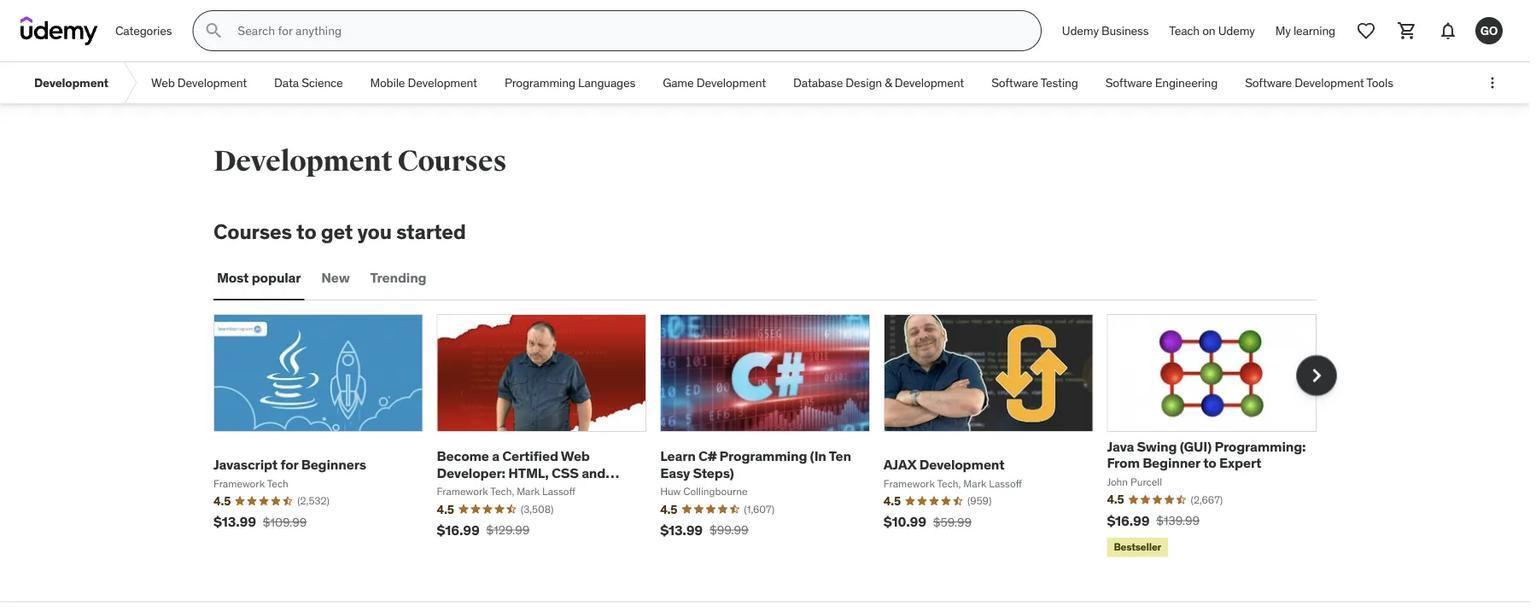 Task type: locate. For each thing, give the bounding box(es) containing it.
0 horizontal spatial courses
[[213, 219, 292, 244]]

1 horizontal spatial web
[[561, 448, 590, 465]]

javascript for beginners link
[[213, 456, 366, 473]]

data science link
[[261, 62, 357, 103]]

software down my
[[1245, 75, 1292, 90]]

0 horizontal spatial programming
[[505, 75, 575, 90]]

wishlist image
[[1356, 20, 1377, 41]]

engineering
[[1155, 75, 1218, 90]]

development right game
[[697, 75, 766, 90]]

most popular
[[217, 269, 301, 287]]

courses
[[397, 143, 507, 179], [213, 219, 292, 244]]

&
[[885, 75, 892, 90]]

teach on udemy
[[1169, 23, 1255, 38]]

udemy
[[1062, 23, 1099, 38], [1218, 23, 1255, 38]]

0 horizontal spatial to
[[296, 219, 316, 244]]

courses up most popular
[[213, 219, 292, 244]]

web
[[151, 75, 175, 90], [561, 448, 590, 465]]

game development
[[663, 75, 766, 90]]

0 horizontal spatial software
[[992, 75, 1038, 90]]

programming
[[505, 75, 575, 90], [720, 448, 807, 465]]

3 software from the left
[[1245, 75, 1292, 90]]

data science
[[274, 75, 343, 90]]

categories button
[[105, 10, 182, 51]]

udemy inside "link"
[[1218, 23, 1255, 38]]

to left get
[[296, 219, 316, 244]]

software for software engineering
[[1106, 75, 1152, 90]]

0 horizontal spatial udemy
[[1062, 23, 1099, 38]]

get
[[321, 219, 353, 244]]

programming left languages
[[505, 75, 575, 90]]

1 horizontal spatial programming
[[720, 448, 807, 465]]

udemy right on
[[1218, 23, 1255, 38]]

development up get
[[213, 143, 392, 179]]

1 horizontal spatial to
[[1203, 454, 1217, 472]]

2 udemy from the left
[[1218, 23, 1255, 38]]

software
[[992, 75, 1038, 90], [1106, 75, 1152, 90], [1245, 75, 1292, 90]]

software development tools link
[[1232, 62, 1407, 103]]

testing
[[1041, 75, 1078, 90]]

development down udemy image
[[34, 75, 108, 90]]

1 vertical spatial web
[[561, 448, 590, 465]]

javascript for beginners
[[213, 456, 366, 473]]

1 horizontal spatial udemy
[[1218, 23, 1255, 38]]

swing
[[1137, 438, 1177, 456]]

development right mobile
[[408, 75, 477, 90]]

software left testing
[[992, 75, 1038, 90]]

categories
[[115, 23, 172, 38]]

programming inside learn c# programming (in ten easy steps)
[[720, 448, 807, 465]]

0 vertical spatial to
[[296, 219, 316, 244]]

new button
[[318, 258, 353, 299]]

development link
[[20, 62, 122, 103]]

database
[[793, 75, 843, 90]]

development
[[34, 75, 108, 90], [177, 75, 247, 90], [408, 75, 477, 90], [697, 75, 766, 90], [895, 75, 964, 90], [1295, 75, 1364, 90], [213, 143, 392, 179], [919, 456, 1005, 473]]

notifications image
[[1438, 20, 1459, 41]]

to
[[296, 219, 316, 244], [1203, 454, 1217, 472]]

go
[[1481, 23, 1498, 38]]

2 horizontal spatial software
[[1245, 75, 1292, 90]]

0 vertical spatial programming
[[505, 75, 575, 90]]

programming left (in
[[720, 448, 807, 465]]

1 horizontal spatial courses
[[397, 143, 507, 179]]

courses up started
[[397, 143, 507, 179]]

programming:
[[1215, 438, 1306, 456]]

more subcategory menu links image
[[1484, 74, 1501, 91]]

science
[[302, 75, 343, 90]]

on
[[1203, 23, 1216, 38]]

software down business
[[1106, 75, 1152, 90]]

web right arrow pointing to subcategory menu links image
[[151, 75, 175, 90]]

1 vertical spatial programming
[[720, 448, 807, 465]]

(gui)
[[1180, 438, 1212, 456]]

web inside become a certified web developer: html, css and javascript
[[561, 448, 590, 465]]

started
[[396, 219, 466, 244]]

learn
[[660, 448, 696, 465]]

become
[[437, 448, 489, 465]]

udemy left business
[[1062, 23, 1099, 38]]

java swing (gui) programming: from beginner to expert
[[1107, 438, 1306, 472]]

c#
[[699, 448, 717, 465]]

my learning link
[[1265, 10, 1346, 51]]

next image
[[1303, 362, 1330, 389]]

Search for anything text field
[[234, 16, 1020, 45]]

software engineering
[[1106, 75, 1218, 90]]

trending
[[370, 269, 427, 287]]

game
[[663, 75, 694, 90]]

1 vertical spatial to
[[1203, 454, 1217, 472]]

development down the submit search image
[[177, 75, 247, 90]]

tools
[[1367, 75, 1393, 90]]

mobile development
[[370, 75, 477, 90]]

2 software from the left
[[1106, 75, 1152, 90]]

web development link
[[138, 62, 261, 103]]

software development tools
[[1245, 75, 1393, 90]]

database design & development link
[[780, 62, 978, 103]]

become a certified web developer: html, css and javascript
[[437, 448, 606, 498]]

1 udemy from the left
[[1062, 23, 1099, 38]]

trending button
[[367, 258, 430, 299]]

steps)
[[693, 464, 734, 481]]

0 vertical spatial web
[[151, 75, 175, 90]]

database design & development
[[793, 75, 964, 90]]

development right the ajax
[[919, 456, 1005, 473]]

1 software from the left
[[992, 75, 1038, 90]]

to left expert
[[1203, 454, 1217, 472]]

ajax
[[884, 456, 917, 473]]

mobile
[[370, 75, 405, 90]]

you
[[357, 219, 392, 244]]

easy
[[660, 464, 690, 481]]

carousel element
[[213, 314, 1337, 560]]

programming languages
[[505, 75, 635, 90]]

my learning
[[1276, 23, 1336, 38]]

design
[[846, 75, 882, 90]]

udemy business
[[1062, 23, 1149, 38]]

for
[[280, 456, 298, 473]]

mobile development link
[[357, 62, 491, 103]]

1 horizontal spatial software
[[1106, 75, 1152, 90]]

udemy image
[[20, 16, 98, 45]]

web right certified
[[561, 448, 590, 465]]

certified
[[502, 448, 558, 465]]



Task type: describe. For each thing, give the bounding box(es) containing it.
become a certified web developer: html, css and javascript link
[[437, 448, 619, 498]]

developer:
[[437, 464, 505, 481]]

my
[[1276, 23, 1291, 38]]

courses to get you started
[[213, 219, 466, 244]]

(in
[[810, 448, 826, 465]]

web development
[[151, 75, 247, 90]]

most
[[217, 269, 249, 287]]

data
[[274, 75, 299, 90]]

development right &
[[895, 75, 964, 90]]

arrow pointing to subcategory menu links image
[[122, 62, 138, 103]]

business
[[1102, 23, 1149, 38]]

java swing (gui) programming: from beginner to expert link
[[1107, 438, 1306, 472]]

learning
[[1294, 23, 1336, 38]]

udemy business link
[[1052, 10, 1159, 51]]

submit search image
[[204, 20, 224, 41]]

game development link
[[649, 62, 780, 103]]

0 horizontal spatial web
[[151, 75, 175, 90]]

and
[[582, 464, 606, 481]]

ajax development
[[884, 456, 1005, 473]]

java
[[1107, 438, 1134, 456]]

css
[[552, 464, 579, 481]]

teach on udemy link
[[1159, 10, 1265, 51]]

ajax development link
[[884, 456, 1005, 473]]

1 vertical spatial courses
[[213, 219, 292, 244]]

learn c# programming (in ten easy steps)
[[660, 448, 851, 481]]

learn c# programming (in ten easy steps) link
[[660, 448, 851, 481]]

to inside java swing (gui) programming: from beginner to expert
[[1203, 454, 1217, 472]]

ten
[[829, 448, 851, 465]]

software engineering link
[[1092, 62, 1232, 103]]

development inside 'link'
[[697, 75, 766, 90]]

go link
[[1469, 10, 1510, 51]]

most popular button
[[213, 258, 304, 299]]

expert
[[1219, 454, 1261, 472]]

new
[[321, 269, 350, 287]]

software for software testing
[[992, 75, 1038, 90]]

software testing link
[[978, 62, 1092, 103]]

software for software development tools
[[1245, 75, 1292, 90]]

from
[[1107, 454, 1140, 472]]

development courses
[[213, 143, 507, 179]]

teach
[[1169, 23, 1200, 38]]

development inside 'carousel' element
[[919, 456, 1005, 473]]

html,
[[508, 464, 549, 481]]

shopping cart with 0 items image
[[1397, 20, 1418, 41]]

javascript
[[437, 480, 503, 498]]

programming languages link
[[491, 62, 649, 103]]

beginner
[[1143, 454, 1200, 472]]

0 vertical spatial courses
[[397, 143, 507, 179]]

javascript
[[213, 456, 278, 473]]

a
[[492, 448, 499, 465]]

development left 'tools'
[[1295, 75, 1364, 90]]

software testing
[[992, 75, 1078, 90]]

popular
[[252, 269, 301, 287]]

languages
[[578, 75, 635, 90]]

beginners
[[301, 456, 366, 473]]



Task type: vqa. For each thing, say whether or not it's contained in the screenshot.
INFORMATIONAL.
no



